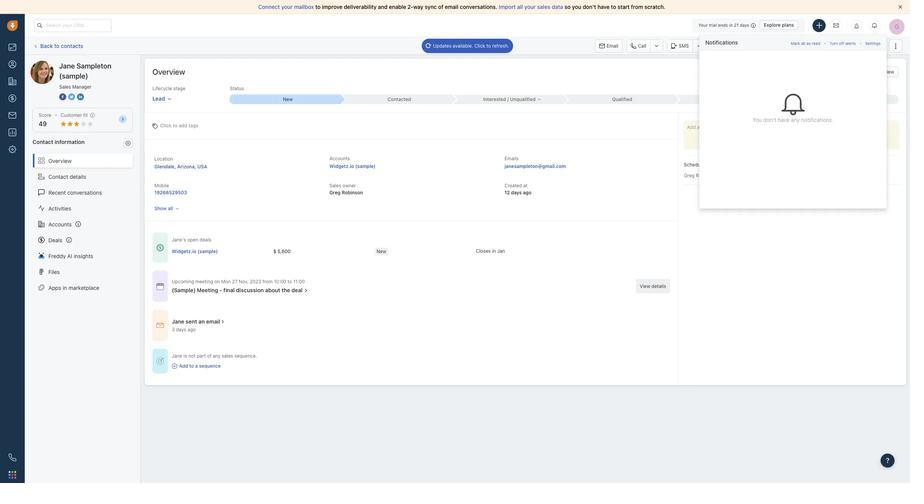 Task type: vqa. For each thing, say whether or not it's contained in the screenshot.
conversations
yes



Task type: describe. For each thing, give the bounding box(es) containing it.
0 horizontal spatial a
[[195, 363, 198, 369]]

(sample) for jane sampleton (sample) sales manager
[[59, 72, 88, 80]]

scheduled
[[685, 162, 708, 168]]

5,600
[[278, 249, 291, 254]]

row containing closes in jan
[[172, 244, 578, 260]]

jane for jane sampleton (sample) sales manager
[[59, 62, 75, 70]]

1 vertical spatial email
[[206, 318, 220, 325]]

conversations.
[[460, 3, 498, 10]]

jane sampleton (sample) sales manager
[[59, 62, 112, 90]]

glendale, arizona, usa link
[[155, 164, 207, 170]]

0 vertical spatial greg
[[685, 173, 695, 178]]

1 vertical spatial click
[[160, 123, 172, 128]]

sales owner greg robinson
[[330, 183, 363, 196]]

click to add tags
[[160, 123, 199, 128]]

contact for contact details
[[48, 173, 68, 180]]

19266529503
[[155, 190, 187, 196]]

0 horizontal spatial deal
[[292, 287, 303, 294]]

jane for jane is not part of any sales sequence.
[[172, 353, 182, 359]]

meeting inside button
[[752, 43, 769, 49]]

(sample) meeting - final discussion about the deal
[[172, 287, 303, 294]]

deal inside button
[[859, 43, 868, 49]]

contact for contact information
[[33, 139, 53, 145]]

container_wx8msf4aqz5i3rn1 image for view details
[[156, 283, 164, 290]]

0 horizontal spatial have
[[598, 3, 610, 10]]

sales for sales owner greg robinson
[[330, 183, 342, 189]]

about
[[265, 287, 280, 294]]

back to contacts
[[40, 43, 83, 49]]

to right the mailbox
[[316, 3, 321, 10]]

1 vertical spatial don't
[[764, 117, 777, 123]]

settings link
[[866, 39, 881, 46]]

start
[[618, 3, 630, 10]]

all for show all
[[168, 206, 173, 212]]

sync
[[425, 3, 437, 10]]

apps
[[48, 284, 61, 291]]

container_wx8msf4aqz5i3rn1 image left is
[[156, 357, 164, 365]]

(sample) for jane sampleton (sample)
[[88, 60, 110, 67]]

updates available. click to refresh.
[[433, 43, 510, 49]]

lead link
[[153, 92, 172, 103]]

19266529503 link
[[155, 190, 187, 196]]

mng settings image
[[125, 140, 131, 146]]

add to a sequence
[[179, 363, 221, 369]]

1 vertical spatial the
[[282, 287, 290, 294]]

0 vertical spatial overview
[[153, 67, 185, 76]]

$
[[274, 249, 277, 254]]

fit
[[83, 112, 88, 118]]

accounts for accounts
[[48, 221, 72, 228]]

on
[[215, 279, 220, 285]]

connect your mailbox to improve deliverability and enable 2-way sync of email conversations. import all your sales data so you don't have to start from scratch.
[[258, 3, 666, 10]]

0 vertical spatial days
[[740, 22, 750, 27]]

facebook circled image
[[59, 93, 66, 101]]

available.
[[453, 43, 474, 49]]

2023
[[250, 279, 261, 285]]

import all your sales data link
[[499, 3, 565, 10]]

1 horizontal spatial email
[[445, 3, 459, 10]]

0 vertical spatial widgetz.io (sample) link
[[330, 163, 376, 169]]

new link
[[230, 95, 342, 104]]

1 your from the left
[[282, 3, 293, 10]]

plans
[[783, 22, 795, 28]]

linkedin circled image
[[77, 93, 84, 101]]

overview
[[876, 69, 895, 75]]

0 horizontal spatial don't
[[583, 3, 597, 10]]

jane right with
[[754, 162, 764, 168]]

contact information
[[33, 139, 85, 145]]

sales for sales activities
[[789, 43, 801, 49]]

1 vertical spatial from
[[263, 279, 273, 285]]

email button
[[596, 39, 623, 52]]

2-
[[408, 3, 414, 10]]

add for add deal
[[849, 43, 858, 49]]

connect your mailbox link
[[258, 3, 316, 10]]

0 horizontal spatial sales
[[222, 353, 233, 359]]

phone image
[[9, 454, 16, 462]]

show all
[[155, 206, 173, 212]]

0 horizontal spatial meeting
[[197, 287, 218, 294]]

upcoming meeting on mon 27 nov, 2023 from 10:00 to 11:00
[[172, 279, 305, 285]]

final
[[224, 287, 235, 294]]

lifecycle stage
[[153, 86, 186, 91]]

mark all as read link
[[792, 39, 821, 46]]

settings
[[866, 41, 881, 46]]

files
[[48, 269, 60, 275]]

tags
[[189, 123, 199, 128]]

view details link
[[637, 279, 671, 294]]

your trial ends in 21 days
[[699, 22, 750, 27]]

0 horizontal spatial days
[[176, 327, 186, 333]]

0 vertical spatial meeting
[[713, 162, 731, 168]]

0 vertical spatial a
[[709, 162, 712, 168]]

score 49
[[39, 112, 51, 127]]

open
[[188, 237, 198, 243]]

accounts widgetz.io (sample)
[[330, 156, 376, 169]]

freshworks switcher image
[[9, 471, 16, 479]]

2 horizontal spatial in
[[730, 22, 733, 27]]

greg robinson
[[685, 173, 717, 178]]

in for closes in jan
[[493, 248, 496, 254]]

location glendale, arizona, usa
[[155, 156, 207, 170]]

back
[[40, 43, 53, 49]]

closes in jan
[[476, 248, 505, 254]]

back to contacts link
[[33, 40, 84, 52]]

mobile 19266529503
[[155, 183, 187, 196]]

widgetz.io inside 'link'
[[172, 249, 197, 254]]

0 vertical spatial all
[[518, 3, 523, 10]]

widgetz.io (sample) link inside row
[[172, 248, 218, 255]]

location
[[155, 156, 173, 162]]

to left 11:00
[[288, 279, 292, 285]]

manager
[[72, 84, 92, 90]]

$ 5,600
[[274, 249, 291, 254]]

scheduled a meeting later with jane to discuss the requirements
[[685, 162, 826, 168]]

an
[[199, 318, 205, 325]]

freddy ai insights
[[48, 253, 93, 259]]

deals
[[200, 237, 211, 243]]

add deal button
[[837, 39, 872, 52]]

insights
[[74, 253, 93, 259]]

and
[[378, 3, 388, 10]]

ago inside created at 12 days ago
[[523, 190, 532, 196]]

container_wx8msf4aqz5i3rn1 image right an
[[220, 319, 226, 324]]

to left the discuss
[[765, 162, 770, 168]]

details for contact details
[[70, 173, 86, 180]]

jan
[[498, 248, 505, 254]]

explore plans
[[765, 22, 795, 28]]

customize overview
[[851, 69, 895, 75]]

interested / unqualified
[[484, 96, 536, 102]]

contacts
[[61, 43, 83, 49]]

lead
[[153, 95, 165, 102]]

days inside created at 12 days ago
[[512, 190, 522, 196]]

emails
[[505, 156, 519, 162]]

updates
[[433, 43, 452, 49]]

freddy
[[48, 253, 66, 259]]

21
[[735, 22, 739, 27]]

contacted link
[[342, 95, 453, 104]]

to left add
[[173, 123, 178, 128]]

ai
[[67, 253, 72, 259]]

close image
[[899, 5, 903, 9]]

Search your CRM... text field
[[34, 19, 112, 32]]

contact details
[[48, 173, 86, 180]]

jane sent an email
[[172, 318, 220, 325]]

(sample) for accounts widgetz.io (sample)
[[356, 163, 376, 169]]

0 vertical spatial click
[[475, 43, 486, 49]]

customize overview button
[[840, 67, 899, 77]]

to left refresh.
[[487, 43, 491, 49]]

robinson inside sales owner greg robinson
[[342, 190, 363, 196]]

updates available. click to refresh. link
[[422, 39, 514, 53]]



Task type: locate. For each thing, give the bounding box(es) containing it.
sales activities
[[789, 43, 822, 49]]

sales left data
[[538, 3, 551, 10]]

0 vertical spatial details
[[70, 173, 86, 180]]

1 horizontal spatial widgetz.io (sample) link
[[330, 163, 376, 169]]

sales left owner at the top left of the page
[[330, 183, 342, 189]]

a right scheduled
[[709, 162, 712, 168]]

in
[[730, 22, 733, 27], [493, 248, 496, 254], [63, 284, 67, 291]]

janesampleton@gmail.com link
[[505, 163, 566, 170]]

from up about
[[263, 279, 273, 285]]

mon
[[221, 279, 231, 285]]

row
[[172, 244, 578, 260]]

container_wx8msf4aqz5i3rn1 image left upcoming
[[156, 283, 164, 290]]

sales left as
[[789, 43, 801, 49]]

1 horizontal spatial deal
[[859, 43, 868, 49]]

1 vertical spatial all
[[802, 41, 806, 46]]

the down 10:00
[[282, 287, 290, 294]]

0 vertical spatial add
[[849, 43, 858, 49]]

details inside view details link
[[652, 284, 667, 289]]

0 horizontal spatial ago
[[188, 327, 196, 333]]

container_wx8msf4aqz5i3rn1 image left 3
[[156, 322, 164, 329]]

3
[[172, 327, 175, 333]]

overview
[[153, 67, 185, 76], [48, 157, 72, 164]]

phone element
[[5, 450, 20, 466]]

sampleton for jane sampleton (sample)
[[59, 60, 86, 67]]

2 vertical spatial all
[[168, 206, 173, 212]]

turn
[[830, 41, 839, 46]]

0 horizontal spatial meeting
[[196, 279, 213, 285]]

information
[[55, 139, 85, 145]]

0 horizontal spatial click
[[160, 123, 172, 128]]

jane is not part of any sales sequence.
[[172, 353, 257, 359]]

jane down back
[[46, 60, 58, 67]]

add inside button
[[849, 43, 858, 49]]

container_wx8msf4aqz5i3rn1 image left 'widgetz.io (sample)'
[[156, 244, 164, 252]]

0 horizontal spatial add
[[179, 363, 188, 369]]

0 vertical spatial don't
[[583, 3, 597, 10]]

mobile
[[155, 183, 169, 189]]

interested
[[484, 96, 507, 102]]

to
[[316, 3, 321, 10], [612, 3, 617, 10], [54, 43, 59, 49], [487, 43, 491, 49], [173, 123, 178, 128], [765, 162, 770, 168], [288, 279, 292, 285], [190, 363, 194, 369]]

at
[[524, 183, 528, 189]]

add deal
[[849, 43, 868, 49]]

sales up the facebook circled 'image'
[[59, 84, 71, 90]]

data
[[552, 3, 564, 10]]

sales inside jane sampleton (sample) sales manager
[[59, 84, 71, 90]]

contacted
[[388, 96, 411, 102]]

1 horizontal spatial days
[[512, 190, 522, 196]]

1 horizontal spatial overview
[[153, 67, 185, 76]]

sms
[[679, 43, 689, 49]]

1 vertical spatial accounts
[[48, 221, 72, 228]]

requirements
[[797, 162, 826, 168]]

created at 12 days ago
[[505, 183, 532, 196]]

twitter circled image
[[68, 93, 75, 101]]

1 horizontal spatial click
[[475, 43, 486, 49]]

1 vertical spatial meeting
[[197, 287, 218, 294]]

sampleton
[[59, 60, 86, 67], [77, 62, 112, 70]]

sales
[[789, 43, 801, 49], [59, 84, 71, 90], [330, 183, 342, 189]]

all for mark all as read
[[802, 41, 806, 46]]

1 vertical spatial widgetz.io (sample) link
[[172, 248, 218, 255]]

click
[[475, 43, 486, 49], [160, 123, 172, 128]]

0 vertical spatial ago
[[523, 190, 532, 196]]

container_wx8msf4aqz5i3rn1 image left add to a sequence on the left of the page
[[172, 364, 177, 369]]

0 horizontal spatial widgetz.io (sample) link
[[172, 248, 218, 255]]

overview up 'lifecycle stage'
[[153, 67, 185, 76]]

a down not
[[195, 363, 198, 369]]

0 vertical spatial new
[[283, 96, 293, 102]]

qualified link
[[565, 95, 676, 104]]

call
[[639, 43, 647, 49]]

the right the discuss
[[789, 162, 796, 168]]

days down created
[[512, 190, 522, 196]]

score
[[39, 112, 51, 118]]

have right you
[[778, 117, 790, 123]]

0 vertical spatial widgetz.io
[[330, 163, 354, 169]]

1 vertical spatial greg
[[330, 190, 341, 196]]

0 vertical spatial any
[[792, 117, 801, 123]]

0 horizontal spatial details
[[70, 173, 86, 180]]

accounts for accounts widgetz.io (sample)
[[330, 156, 350, 162]]

recent conversations
[[48, 189, 102, 196]]

2 horizontal spatial days
[[740, 22, 750, 27]]

(sample) inside jane sampleton (sample) sales manager
[[59, 72, 88, 80]]

sampleton inside jane sampleton (sample) sales manager
[[77, 62, 112, 70]]

1 horizontal spatial the
[[789, 162, 796, 168]]

jane left is
[[172, 353, 182, 359]]

deals
[[48, 237, 62, 243]]

later
[[732, 162, 742, 168]]

to left start
[[612, 3, 617, 10]]

1 vertical spatial details
[[652, 284, 667, 289]]

ago
[[523, 190, 532, 196], [188, 327, 196, 333]]

usa
[[198, 164, 207, 170]]

meeting left on
[[196, 279, 213, 285]]

notifications
[[706, 39, 739, 46]]

greg down scheduled
[[685, 173, 695, 178]]

1 vertical spatial ago
[[188, 327, 196, 333]]

meeting down on
[[197, 287, 218, 294]]

qualified
[[613, 96, 633, 102]]

container_wx8msf4aqz5i3rn1 image down 11:00
[[304, 288, 309, 293]]

(sample) down the jane sampleton (sample)
[[59, 72, 88, 80]]

1 horizontal spatial robinson
[[697, 173, 717, 178]]

(sample) up manager
[[88, 60, 110, 67]]

email right an
[[206, 318, 220, 325]]

1 vertical spatial robinson
[[342, 190, 363, 196]]

(sample) inside accounts widgetz.io (sample)
[[356, 163, 376, 169]]

sampleton down the contacts
[[59, 60, 86, 67]]

widgetz.io (sample) link up owner at the top left of the page
[[330, 163, 376, 169]]

sales inside sales owner greg robinson
[[330, 183, 342, 189]]

0 horizontal spatial the
[[282, 287, 290, 294]]

10:00
[[274, 279, 287, 285]]

in right apps
[[63, 284, 67, 291]]

deal down 11:00
[[292, 287, 303, 294]]

all right show
[[168, 206, 173, 212]]

1 horizontal spatial meeting
[[713, 162, 731, 168]]

0 vertical spatial the
[[789, 162, 796, 168]]

as
[[807, 41, 812, 46]]

ago down at
[[523, 190, 532, 196]]

contact up recent
[[48, 173, 68, 180]]

1 vertical spatial widgetz.io
[[172, 249, 197, 254]]

1 horizontal spatial meeting
[[752, 43, 769, 49]]

greg down accounts widgetz.io (sample)
[[330, 190, 341, 196]]

widgetz.io (sample) link down open
[[172, 248, 218, 255]]

27
[[232, 279, 238, 285]]

meeting down explore
[[752, 43, 769, 49]]

your left the mailbox
[[282, 3, 293, 10]]

turn off alerts link
[[830, 39, 857, 46]]

0 horizontal spatial email
[[206, 318, 220, 325]]

11:00
[[294, 279, 305, 285]]

widgetz.io (sample)
[[172, 249, 218, 254]]

robinson down scheduled
[[697, 173, 717, 178]]

days right 3
[[176, 327, 186, 333]]

robinson down owner at the top left of the page
[[342, 190, 363, 196]]

2 horizontal spatial all
[[802, 41, 806, 46]]

stage
[[173, 86, 186, 91]]

trial
[[710, 22, 717, 27]]

0 horizontal spatial overview
[[48, 157, 72, 164]]

jane down the contacts
[[59, 62, 75, 70]]

read
[[813, 41, 821, 46]]

0 vertical spatial container_wx8msf4aqz5i3rn1 image
[[156, 244, 164, 252]]

greg inside sales owner greg robinson
[[330, 190, 341, 196]]

0 vertical spatial from
[[632, 3, 644, 10]]

jane for jane sampleton (sample)
[[46, 60, 58, 67]]

widgetz.io up owner at the top left of the page
[[330, 163, 354, 169]]

0 horizontal spatial of
[[207, 353, 212, 359]]

0 horizontal spatial all
[[168, 206, 173, 212]]

(sample) up owner at the top left of the page
[[356, 163, 376, 169]]

1 horizontal spatial of
[[439, 3, 444, 10]]

ago down sent
[[188, 327, 196, 333]]

1 horizontal spatial from
[[632, 3, 644, 10]]

1 horizontal spatial sales
[[538, 3, 551, 10]]

2 container_wx8msf4aqz5i3rn1 image from the top
[[156, 283, 164, 290]]

any left notifications.
[[792, 117, 801, 123]]

1 vertical spatial of
[[207, 353, 212, 359]]

2 vertical spatial sales
[[330, 183, 342, 189]]

0 horizontal spatial your
[[282, 3, 293, 10]]

alerts
[[846, 41, 857, 46]]

2 your from the left
[[525, 3, 536, 10]]

1 vertical spatial new
[[377, 249, 387, 254]]

all left as
[[802, 41, 806, 46]]

jane sampleton (sample)
[[46, 60, 110, 67]]

mark all as read
[[792, 41, 821, 46]]

1 horizontal spatial greg
[[685, 173, 695, 178]]

1 horizontal spatial any
[[792, 117, 801, 123]]

accounts inside accounts widgetz.io (sample)
[[330, 156, 350, 162]]

1 vertical spatial a
[[195, 363, 198, 369]]

1 vertical spatial days
[[512, 190, 522, 196]]

container_wx8msf4aqz5i3rn1 image
[[156, 244, 164, 252], [156, 283, 164, 290]]

to right back
[[54, 43, 59, 49]]

sampleton up manager
[[77, 62, 112, 70]]

container_wx8msf4aqz5i3rn1 image inside add to a sequence link
[[172, 364, 177, 369]]

sent
[[186, 318, 197, 325]]

jane's open deals
[[172, 237, 211, 243]]

details right view
[[652, 284, 667, 289]]

0 horizontal spatial any
[[213, 353, 221, 359]]

refresh.
[[493, 43, 510, 49]]

activities
[[802, 43, 822, 49]]

add
[[849, 43, 858, 49], [179, 363, 188, 369]]

49
[[39, 121, 47, 127]]

widgetz.io
[[330, 163, 354, 169], [172, 249, 197, 254]]

0 horizontal spatial from
[[263, 279, 273, 285]]

1 horizontal spatial add
[[849, 43, 858, 49]]

enable
[[389, 3, 406, 10]]

meeting left later
[[713, 162, 731, 168]]

1 vertical spatial any
[[213, 353, 221, 359]]

task
[[722, 43, 732, 49]]

view
[[640, 284, 651, 289]]

contact down 49 button
[[33, 139, 53, 145]]

have left start
[[598, 3, 610, 10]]

in left 21
[[730, 22, 733, 27]]

of right part
[[207, 353, 212, 359]]

email image
[[834, 22, 840, 29]]

(sample) down deals
[[198, 249, 218, 254]]

(sample)
[[88, 60, 110, 67], [59, 72, 88, 80], [356, 163, 376, 169], [198, 249, 218, 254]]

status
[[230, 86, 244, 91]]

0 vertical spatial meeting
[[752, 43, 769, 49]]

1 horizontal spatial ago
[[523, 190, 532, 196]]

to down not
[[190, 363, 194, 369]]

0 vertical spatial of
[[439, 3, 444, 10]]

widgetz.io inside accounts widgetz.io (sample)
[[330, 163, 354, 169]]

your
[[282, 3, 293, 10], [525, 3, 536, 10]]

of right sync
[[439, 3, 444, 10]]

emails janesampleton@gmail.com
[[505, 156, 566, 169]]

1 container_wx8msf4aqz5i3rn1 image from the top
[[156, 244, 164, 252]]

2 horizontal spatial sales
[[789, 43, 801, 49]]

0 vertical spatial sales
[[789, 43, 801, 49]]

mark
[[792, 41, 801, 46]]

container_wx8msf4aqz5i3rn1 image for widgetz.io (sample)
[[156, 244, 164, 252]]

scratch.
[[645, 3, 666, 10]]

jane for jane sent an email
[[172, 318, 184, 325]]

1 vertical spatial overview
[[48, 157, 72, 164]]

days right 21
[[740, 22, 750, 27]]

accounts up owner at the top left of the page
[[330, 156, 350, 162]]

overview up "contact details"
[[48, 157, 72, 164]]

you
[[753, 117, 763, 123]]

explore
[[765, 22, 781, 28]]

sampleton for jane sampleton (sample) sales manager
[[77, 62, 112, 70]]

1 vertical spatial have
[[778, 117, 790, 123]]

off
[[840, 41, 845, 46]]

1 vertical spatial container_wx8msf4aqz5i3rn1 image
[[156, 283, 164, 290]]

jane's
[[172, 237, 186, 243]]

explore plans link
[[760, 21, 799, 30]]

deal right alerts
[[859, 43, 868, 49]]

sms button
[[668, 39, 693, 52]]

1 horizontal spatial accounts
[[330, 156, 350, 162]]

2 vertical spatial days
[[176, 327, 186, 333]]

way
[[414, 3, 424, 10]]

accounts
[[330, 156, 350, 162], [48, 221, 72, 228]]

0 vertical spatial in
[[730, 22, 733, 27]]

0 horizontal spatial sales
[[59, 84, 71, 90]]

from right start
[[632, 3, 644, 10]]

any up add to a sequence link in the bottom of the page
[[213, 353, 221, 359]]

0 horizontal spatial greg
[[330, 190, 341, 196]]

details
[[70, 173, 86, 180], [652, 284, 667, 289]]

widgetz.io down jane's
[[172, 249, 197, 254]]

0 vertical spatial sales
[[538, 3, 551, 10]]

email right sync
[[445, 3, 459, 10]]

1 horizontal spatial have
[[778, 117, 790, 123]]

0 horizontal spatial in
[[63, 284, 67, 291]]

activities
[[48, 205, 71, 212]]

in left jan
[[493, 248, 496, 254]]

jane inside jane sampleton (sample) sales manager
[[59, 62, 75, 70]]

0 vertical spatial robinson
[[697, 173, 717, 178]]

1 horizontal spatial your
[[525, 3, 536, 10]]

0 vertical spatial deal
[[859, 43, 868, 49]]

0 vertical spatial contact
[[33, 139, 53, 145]]

49 button
[[39, 121, 47, 127]]

1 horizontal spatial sales
[[330, 183, 342, 189]]

show
[[155, 206, 167, 212]]

details for view details
[[652, 284, 667, 289]]

add for add to a sequence
[[179, 363, 188, 369]]

1 vertical spatial sales
[[222, 353, 233, 359]]

click right available.
[[475, 43, 486, 49]]

1 horizontal spatial new
[[377, 249, 387, 254]]

jane up 3
[[172, 318, 184, 325]]

sales up add to a sequence link in the bottom of the page
[[222, 353, 233, 359]]

new inside new 'link'
[[283, 96, 293, 102]]

in for apps in marketplace
[[63, 284, 67, 291]]

you don't have any notifications.
[[753, 117, 834, 123]]

accounts down activities
[[48, 221, 72, 228]]

container_wx8msf4aqz5i3rn1 image
[[304, 288, 309, 293], [220, 319, 226, 324], [156, 322, 164, 329], [156, 357, 164, 365], [172, 364, 177, 369]]

click left add
[[160, 123, 172, 128]]

details up the 'recent conversations'
[[70, 173, 86, 180]]

marketplace
[[69, 284, 99, 291]]

your right import on the right of the page
[[525, 3, 536, 10]]

all right import on the right of the page
[[518, 3, 523, 10]]



